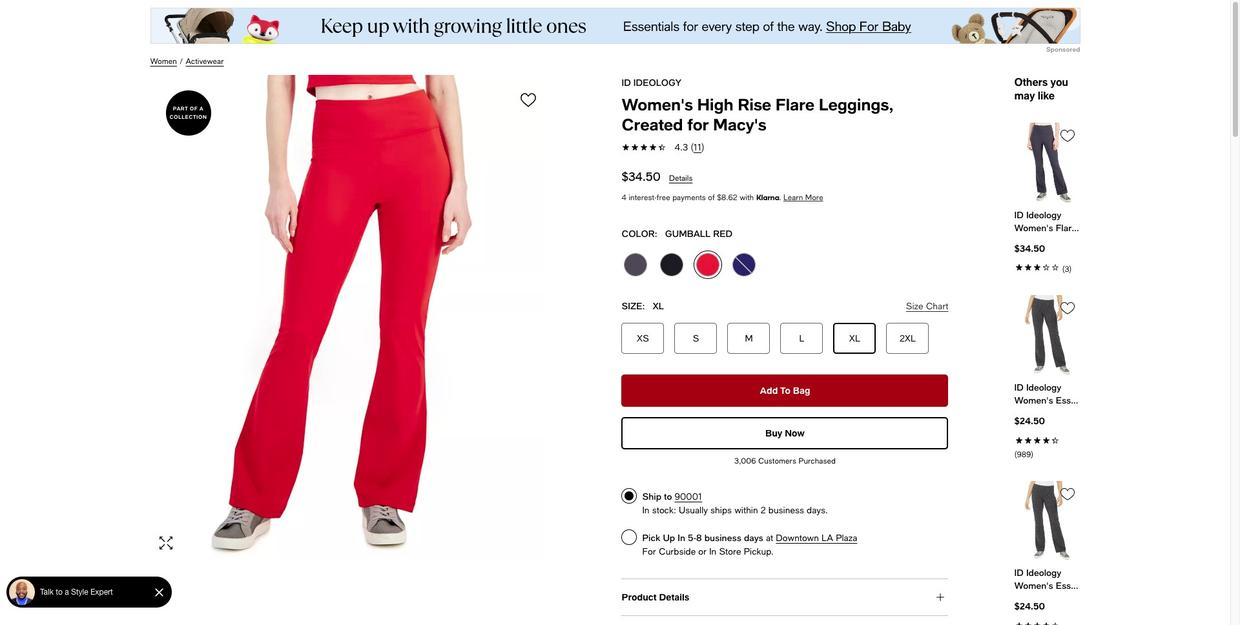 Task type: vqa. For each thing, say whether or not it's contained in the screenshot.
To
yes



Task type: describe. For each thing, give the bounding box(es) containing it.
3 id ideology link from the top
[[1014, 567, 1080, 593]]

now
[[785, 428, 805, 439]]

$24.50 for third id ideology 'link'
[[1014, 601, 1045, 612]]

women's high rise flare leggings, created for macy's heading
[[622, 94, 949, 134]]

s button
[[693, 333, 699, 344]]

s
[[693, 333, 699, 344]]

la
[[822, 533, 833, 543]]

may
[[1014, 89, 1035, 101]]

free
[[657, 193, 670, 202]]

flare
[[776, 95, 815, 114]]

details inside dropdown button
[[659, 592, 689, 603]]

size:
[[622, 300, 645, 311]]

size chart link
[[906, 301, 949, 311]]

)
[[702, 142, 705, 152]]

women / activewear
[[150, 57, 224, 66]]

product details tab list
[[622, 579, 949, 625]]

add to bag button
[[622, 375, 949, 407]]

l button
[[799, 333, 805, 344]]

0 horizontal spatial xl
[[653, 300, 664, 311]]

id ideology for women's flare-leg leggings, created for macy's image
[[1014, 209, 1061, 220]]

ideology for women's flare-leg leggings, created for macy's image
[[1026, 209, 1061, 220]]

macy's
[[713, 115, 766, 134]]

payments
[[672, 193, 706, 202]]

for curbside or in store pickup.
[[642, 546, 774, 557]]

m button
[[745, 333, 753, 344]]

women's high rise flare leggings, created for macy's
[[622, 95, 893, 134]]

you
[[1051, 76, 1068, 88]]

days.
[[807, 505, 828, 515]]

in stock: usually ships within 2 business days.
[[642, 505, 828, 515]]

at
[[766, 533, 773, 543]]

like
[[1038, 89, 1055, 101]]

usually
[[679, 505, 708, 515]]

for
[[687, 115, 709, 134]]

size
[[906, 301, 923, 311]]

id down breadcrumbs element
[[622, 77, 631, 88]]

gumball red image
[[697, 253, 720, 276]]

women's
[[622, 95, 693, 114]]

$24.50 for id ideology 'link' associated with (989)
[[1014, 415, 1045, 426]]

3.3333 out of 5 rating with 3 reviews image
[[1014, 260, 1080, 275]]

90001
[[675, 492, 702, 502]]

4.4095 out of 5 rating with 989 reviews image for third id ideology 'link'
[[1014, 618, 1080, 625]]

id for the women's essentials flex stretch bootcut yoga full length pants, created for macy's image
[[1014, 382, 1024, 393]]

or
[[698, 546, 707, 557]]

learn more button
[[783, 193, 823, 202]]

color name: Tartan Blue radio
[[730, 251, 759, 279]]

breadcrumbs element
[[150, 54, 1080, 67]]

1 vertical spatial in
[[678, 532, 685, 543]]

id ideology up women's
[[622, 77, 681, 88]]

main content main content
[[0, 8, 1230, 625]]

klarna
[[756, 193, 779, 202]]

customers
[[758, 457, 796, 466]]

ship
[[642, 491, 661, 502]]

days
[[744, 532, 763, 543]]

part of a collection
[[170, 105, 207, 120]]

purchased
[[799, 457, 836, 466]]

4.3
[[675, 142, 688, 152]]

leggings,
[[819, 95, 893, 114]]

interest-
[[629, 193, 657, 202]]

product
[[622, 592, 657, 603]]

id ideology button
[[622, 77, 681, 88]]

5-
[[688, 532, 696, 543]]

women's high rise flare leggings, created for macy's group
[[142, 75, 1080, 625]]

id ideology - women's soft flex high rise flare leggings image
[[150, 75, 545, 558]]

(3)
[[1062, 264, 1072, 273]]

to
[[664, 491, 672, 502]]

gumball red
[[665, 228, 733, 239]]

pick up                               in 5-8 business days at downtown la plaza
[[642, 532, 857, 543]]

activewear button
[[186, 57, 224, 66]]

id for women's flare-leg leggings, created for macy's image
[[1014, 209, 1024, 220]]

0 horizontal spatial in
[[642, 505, 650, 515]]

learn
[[783, 193, 803, 202]]

collection
[[170, 114, 207, 120]]

0 vertical spatial $34.50
[[622, 169, 661, 183]]

women button
[[150, 57, 177, 66]]

product details button
[[622, 579, 949, 616]]

women's flare-leg leggings, created for macy's image
[[1014, 123, 1080, 203]]

4.4095 out of 5 rating with 989 reviews image for id ideology 'link' associated with (989)
[[1014, 433, 1080, 460]]

with
[[740, 193, 754, 202]]

(989)
[[1014, 450, 1034, 459]]

more
[[805, 193, 823, 202]]

3,006
[[734, 457, 756, 466]]

id ideology link for (989)
[[1014, 381, 1080, 407]]

ideology up women's
[[634, 77, 681, 88]]

buy now
[[765, 428, 805, 439]]

m
[[745, 333, 753, 344]]

ship to 90001
[[642, 491, 702, 502]]

to
[[780, 385, 791, 396]]

downtown
[[776, 533, 819, 543]]

others you may like
[[1014, 76, 1068, 101]]



Task type: locate. For each thing, give the bounding box(es) containing it.
for
[[642, 546, 656, 557]]

id
[[622, 77, 631, 88], [1014, 209, 1024, 220], [1014, 382, 1024, 393], [1014, 567, 1024, 578]]

1 vertical spatial $34.50
[[1014, 243, 1045, 254]]

11
[[694, 142, 702, 152]]

1 horizontal spatial of
[[708, 193, 715, 202]]

red
[[713, 228, 733, 239]]

id ideology
[[622, 77, 681, 88], [1014, 209, 1061, 220], [1014, 382, 1061, 393], [1014, 567, 1061, 578]]

carousel element
[[1014, 102, 1080, 625]]

4
[[622, 193, 626, 202]]

id ideology link down the women's essentials flex stretch bootcut yoga full length pants, created for macy's image
[[1014, 381, 1080, 407]]

ideology down 'women's essentials flex stretch bootcut yoga pants with short inseam, created for macy's' image
[[1026, 567, 1061, 578]]

curbside
[[659, 546, 696, 557]]

$34.50 inside carousel element
[[1014, 243, 1045, 254]]

all the information about women's high rise flare leggings, created for macy's region
[[137, 54, 1093, 625]]

downtown la plaza button
[[776, 533, 857, 543]]

1 vertical spatial id ideology link
[[1014, 381, 1080, 407]]

None radio
[[622, 530, 637, 545]]

size chart
[[906, 301, 949, 311]]

id down the women's essentials flex stretch bootcut yoga full length pants, created for macy's image
[[1014, 382, 1024, 393]]

of
[[190, 105, 198, 112], [708, 193, 715, 202]]

0 vertical spatial xl
[[653, 300, 664, 311]]

1 horizontal spatial business
[[769, 505, 804, 515]]

xs button
[[637, 333, 649, 344]]

deep black image
[[660, 253, 684, 276]]

1 vertical spatial 4.4095 out of 5 rating with 989 reviews image
[[1014, 618, 1080, 625]]

store
[[719, 546, 741, 557]]

0 vertical spatial 4.4095 out of 5 rating with 989 reviews image
[[1014, 433, 1080, 460]]

bag
[[793, 385, 810, 396]]

2 vertical spatial id ideology link
[[1014, 567, 1080, 593]]

1 horizontal spatial $34.50
[[1014, 243, 1045, 254]]

color name: Gumball Red radio
[[694, 251, 722, 279]]

id down women's flare-leg leggings, created for macy's image
[[1014, 209, 1024, 220]]

xl right l
[[849, 333, 860, 344]]

4.4095 out of 5 rating with 989 reviews image containing (989)
[[1014, 433, 1080, 460]]

1 vertical spatial business
[[704, 532, 741, 543]]

id ideology down 'women's essentials flex stretch bootcut yoga pants with short inseam, created for macy's' image
[[1014, 567, 1061, 578]]

plaza
[[836, 533, 857, 543]]

1 4.4095 out of 5 rating with 989 reviews image from the top
[[1014, 433, 1080, 460]]

id for 'women's essentials flex stretch bootcut yoga pants with short inseam, created for macy's' image
[[1014, 567, 1024, 578]]

(
[[691, 142, 694, 152]]

deep charcoal image
[[624, 253, 648, 276]]

2xl button
[[900, 333, 916, 344]]

part
[[173, 105, 188, 112]]

1 id ideology link from the top
[[1014, 208, 1080, 234]]

details up payments
[[669, 174, 693, 183]]

id ideology for 'women's essentials flex stretch bootcut yoga pants with short inseam, created for macy's' image
[[1014, 567, 1061, 578]]

1 vertical spatial xl
[[849, 333, 860, 344]]

xs
[[637, 333, 649, 344]]

rise
[[738, 95, 771, 114]]

chart
[[926, 301, 949, 311]]

in right or
[[709, 546, 717, 557]]

2 $24.50 from the top
[[1014, 601, 1045, 612]]

$8.62
[[717, 193, 737, 202]]

details link
[[669, 174, 693, 183]]

0 vertical spatial id ideology link
[[1014, 208, 1080, 234]]

l
[[799, 333, 805, 344]]

add
[[760, 385, 778, 396]]

1 $24.50 from the top
[[1014, 415, 1045, 426]]

4.3 ( 11 )
[[675, 142, 705, 152]]

1 vertical spatial details
[[659, 592, 689, 603]]

id ideology link up 3.3333 out of 5 rating with 3 reviews 'image' on the top right of the page
[[1014, 208, 1080, 234]]

sponsored
[[1046, 45, 1080, 53]]

pick
[[642, 532, 660, 543]]

0 horizontal spatial of
[[190, 105, 198, 112]]

a
[[199, 105, 204, 112]]

add to bag
[[760, 385, 810, 396]]

color name: Deep Black radio
[[658, 251, 686, 279]]

of left a
[[190, 105, 198, 112]]

2 horizontal spatial in
[[709, 546, 717, 557]]

0 vertical spatial business
[[769, 505, 804, 515]]

xl right size:
[[653, 300, 664, 311]]

2xl
[[900, 333, 916, 344]]

0 vertical spatial of
[[190, 105, 198, 112]]

high
[[697, 95, 733, 114]]

color:
[[622, 228, 657, 239]]

4.4095 out of 5 rating with 989 reviews image
[[1014, 433, 1080, 460], [1014, 618, 1080, 625]]

stock:
[[652, 505, 676, 515]]

/
[[180, 57, 183, 66]]

1 vertical spatial of
[[708, 193, 715, 202]]

product details
[[622, 592, 689, 603]]

business right 2
[[769, 505, 804, 515]]

1 vertical spatial $24.50
[[1014, 601, 1045, 612]]

option group inside women's high rise flare leggings, created for macy's group
[[614, 251, 949, 287]]

full screen image
[[158, 536, 174, 551]]

id down 'women's essentials flex stretch bootcut yoga pants with short inseam, created for macy's' image
[[1014, 567, 1024, 578]]

xl
[[653, 300, 664, 311], [849, 333, 860, 344]]

.
[[779, 193, 781, 202]]

id ideology link
[[1014, 208, 1080, 234], [1014, 381, 1080, 407], [1014, 567, 1080, 593]]

ideology down women's flare-leg leggings, created for macy's image
[[1026, 209, 1061, 220]]

ideology for 'women's essentials flex stretch bootcut yoga pants with short inseam, created for macy's' image
[[1026, 567, 1061, 578]]

90001 button
[[675, 492, 702, 502]]

2 4.4095 out of 5 rating with 989 reviews image from the top
[[1014, 618, 1080, 625]]

tartan blue image
[[733, 253, 756, 276]]

women's essentials flex stretch bootcut yoga pants with short inseam, created for macy's image
[[1014, 481, 1080, 561]]

option group
[[614, 251, 949, 287]]

of left $8.62
[[708, 193, 715, 202]]

in left 5- at the right of the page
[[678, 532, 685, 543]]

buy
[[765, 428, 782, 439]]

id ideology link for (3)
[[1014, 208, 1080, 234]]

0 vertical spatial details
[[669, 174, 693, 183]]

others
[[1014, 76, 1048, 88]]

add to list image
[[520, 92, 536, 108]]

2 vertical spatial in
[[709, 546, 717, 557]]

advertisement region
[[150, 8, 1080, 44]]

id ideology down the women's essentials flex stretch bootcut yoga full length pants, created for macy's image
[[1014, 382, 1061, 393]]

in down ship
[[642, 505, 650, 515]]

0 vertical spatial in
[[642, 505, 650, 515]]

ideology down the women's essentials flex stretch bootcut yoga full length pants, created for macy's image
[[1026, 382, 1061, 393]]

xl button
[[849, 333, 860, 344]]

id ideology for the women's essentials flex stretch bootcut yoga full length pants, created for macy's image
[[1014, 382, 1061, 393]]

business up store
[[704, 532, 741, 543]]

buy now button
[[622, 417, 949, 450]]

0 horizontal spatial $34.50
[[622, 169, 661, 183]]

ideology for the women's essentials flex stretch bootcut yoga full length pants, created for macy's image
[[1026, 382, 1061, 393]]

0 horizontal spatial business
[[704, 532, 741, 543]]

1 horizontal spatial xl
[[849, 333, 860, 344]]

in
[[642, 505, 650, 515], [678, 532, 685, 543], [709, 546, 717, 557]]

ships
[[711, 505, 732, 515]]

within
[[734, 505, 758, 515]]

$34.50 up 3.3333 out of 5 rating with 3 reviews 'image' on the top right of the page
[[1014, 243, 1045, 254]]

part of a collection button
[[166, 90, 211, 136]]

2 id ideology link from the top
[[1014, 381, 1080, 407]]

women
[[150, 57, 177, 66]]

of inside part of a collection
[[190, 105, 198, 112]]

8
[[696, 532, 702, 543]]

None radio
[[622, 488, 637, 504]]

id ideology link down 'women's essentials flex stretch bootcut yoga pants with short inseam, created for macy's' image
[[1014, 567, 1080, 593]]

0 vertical spatial $24.50
[[1014, 415, 1045, 426]]

pickup.
[[744, 546, 774, 557]]

gumball
[[665, 228, 711, 239]]

2
[[761, 505, 766, 515]]

3,006 customers purchased
[[734, 457, 836, 466]]

4 interest-free payments of $8.62 with klarna . learn more
[[622, 193, 823, 202]]

id ideology down women's flare-leg leggings, created for macy's image
[[1014, 209, 1061, 220]]

$34.50 up interest-
[[622, 169, 661, 183]]

1 horizontal spatial in
[[678, 532, 685, 543]]

details right product
[[659, 592, 689, 603]]

up
[[663, 532, 675, 543]]

color name: Deep Charcoal radio
[[622, 251, 650, 279]]

women's essentials flex stretch bootcut yoga full length pants, created for macy's image
[[1014, 295, 1080, 376]]



